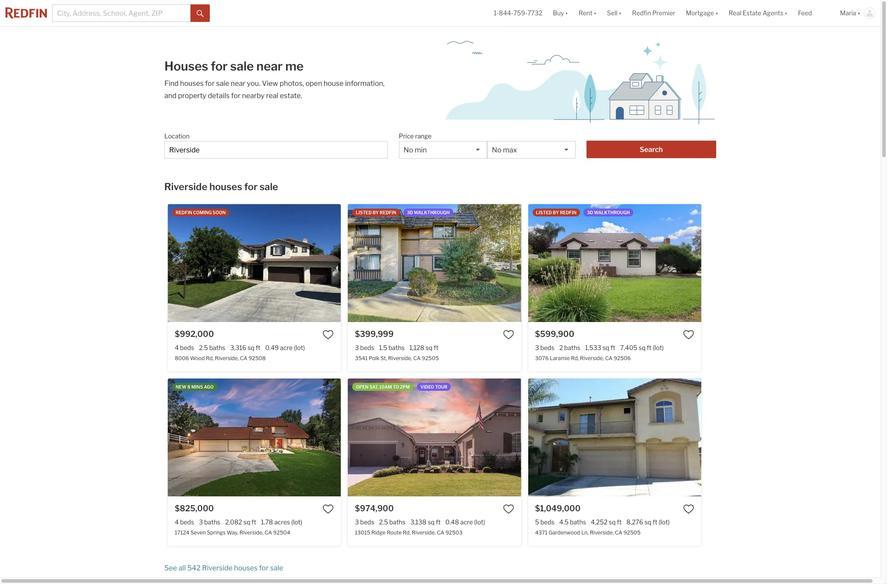 Task type: locate. For each thing, give the bounding box(es) containing it.
1 listed from the left
[[356, 210, 372, 215]]

0 horizontal spatial near
[[231, 79, 246, 88]]

2 photo of 8006 wood rd, riverside, ca 92508 image from the left
[[341, 204, 514, 322]]

0 vertical spatial 4 beds
[[175, 344, 194, 352]]

1 horizontal spatial 3d walkthrough
[[588, 210, 630, 215]]

1 vertical spatial houses
[[210, 181, 242, 192]]

3d walkthrough
[[407, 210, 450, 215], [588, 210, 630, 215]]

mortgage
[[687, 9, 715, 17]]

2.5 baths up 8006 wood rd, riverside, ca 92508
[[199, 344, 226, 352]]

springs
[[207, 530, 226, 536]]

listed for $399,999
[[356, 210, 372, 215]]

1-
[[494, 9, 499, 17]]

0 horizontal spatial 2.5
[[199, 344, 208, 352]]

rd, for $992,000
[[206, 355, 214, 362]]

3 beds for $974,900
[[355, 519, 375, 526]]

2
[[560, 344, 563, 352]]

riverside
[[164, 181, 208, 192], [202, 564, 233, 573]]

2 ▾ from the left
[[594, 9, 597, 17]]

7,405 sq ft (lot)
[[621, 344, 664, 352]]

2 photo of 3076 laramie rd, riverside, ca 92506 image from the left
[[702, 204, 875, 322]]

1 horizontal spatial listed
[[536, 210, 552, 215]]

baths up route
[[390, 519, 406, 526]]

ft for $992,000
[[256, 344, 261, 352]]

riverside houses for sale
[[164, 181, 278, 192]]

(lot) right acres
[[292, 519, 303, 526]]

photo of 17124 seven springs way, riverside, ca 92504 image
[[168, 379, 341, 497], [341, 379, 514, 497]]

13015 ridge route rd, riverside, ca 92503
[[355, 530, 463, 536]]

1 horizontal spatial favorite button checkbox
[[683, 504, 695, 515]]

1 photo of 3076 laramie rd, riverside, ca 92506 image from the left
[[529, 204, 702, 322]]

1 horizontal spatial 3d
[[588, 210, 594, 215]]

2 listed from the left
[[536, 210, 552, 215]]

1 vertical spatial acre
[[461, 519, 473, 526]]

real estate agents ▾ button
[[724, 0, 794, 26]]

houses down way,
[[234, 564, 258, 573]]

0 vertical spatial 2.5 baths
[[199, 344, 226, 352]]

ca left 92506
[[606, 355, 613, 362]]

0 vertical spatial acre
[[280, 344, 293, 352]]

4 ▾ from the left
[[716, 9, 719, 17]]

sat,
[[370, 385, 379, 390]]

ca
[[240, 355, 248, 362], [414, 355, 421, 362], [606, 355, 613, 362], [265, 530, 272, 536], [437, 530, 445, 536], [616, 530, 623, 536]]

no max
[[492, 146, 517, 154]]

2 photo of 13015 ridge route rd, riverside, ca 92503 image from the left
[[521, 379, 695, 497]]

2.5 baths
[[199, 344, 226, 352], [379, 519, 406, 526]]

details
[[208, 92, 230, 100]]

3,316
[[230, 344, 246, 352]]

listed
[[356, 210, 372, 215], [536, 210, 552, 215]]

sq up 92508
[[248, 344, 255, 352]]

4 up 17124
[[175, 519, 179, 526]]

favorite button checkbox
[[323, 329, 334, 341], [683, 329, 695, 341], [323, 504, 334, 515], [503, 504, 515, 515]]

1 vertical spatial 92505
[[624, 530, 641, 536]]

rd, right route
[[403, 530, 411, 536]]

favorite button checkbox for $599,900
[[683, 329, 695, 341]]

tour
[[435, 385, 448, 390]]

4 beds for $825,000
[[175, 519, 194, 526]]

▾ for maria ▾
[[858, 9, 861, 17]]

1 3d from the left
[[407, 210, 413, 215]]

walkthrough for $599,900
[[595, 210, 630, 215]]

riverside up redfin coming soon
[[164, 181, 208, 192]]

1 horizontal spatial 2.5 baths
[[379, 519, 406, 526]]

no left min
[[404, 146, 414, 154]]

ft right 8,276
[[653, 519, 658, 526]]

route
[[387, 530, 402, 536]]

to
[[393, 385, 399, 390]]

0 vertical spatial 2.5
[[199, 344, 208, 352]]

ca for $399,999
[[414, 355, 421, 362]]

beds for $399,999
[[361, 344, 375, 352]]

ca left the 92503
[[437, 530, 445, 536]]

submit search image
[[197, 10, 204, 17]]

buy ▾ button
[[553, 0, 569, 26]]

open
[[356, 385, 369, 390]]

5 ▾ from the left
[[785, 9, 788, 17]]

0 vertical spatial favorite button checkbox
[[503, 329, 515, 341]]

baths up 3541 polk st, riverside, ca 92505
[[389, 344, 405, 352]]

1,533
[[586, 344, 602, 352]]

0 horizontal spatial no
[[404, 146, 414, 154]]

3,138 sq ft
[[411, 519, 441, 526]]

0 horizontal spatial walkthrough
[[414, 210, 450, 215]]

beds for $599,900
[[541, 344, 555, 352]]

1 no from the left
[[404, 146, 414, 154]]

1 by from the left
[[373, 210, 379, 215]]

▾ right agents
[[785, 9, 788, 17]]

0 horizontal spatial by
[[373, 210, 379, 215]]

redfin
[[176, 210, 192, 215], [380, 210, 397, 215], [560, 210, 577, 215]]

ft left 0.48
[[436, 519, 441, 526]]

2 horizontal spatial redfin
[[560, 210, 577, 215]]

baths up 8006 wood rd, riverside, ca 92508
[[209, 344, 226, 352]]

0 vertical spatial 92505
[[422, 355, 439, 362]]

0 vertical spatial city, address, school, agent, zip search field
[[52, 4, 191, 22]]

0 horizontal spatial 92505
[[422, 355, 439, 362]]

sq right 4,252
[[609, 519, 616, 526]]

(lot) for $992,000
[[294, 344, 305, 352]]

ft for $399,999
[[434, 344, 439, 352]]

1 photo of 3541 polk st, riverside, ca 92505 image from the left
[[348, 204, 522, 322]]

favorite button checkbox
[[503, 329, 515, 341], [683, 504, 695, 515]]

2 3d from the left
[[588, 210, 594, 215]]

0 horizontal spatial rd,
[[206, 355, 214, 362]]

3d walkthrough for $599,900
[[588, 210, 630, 215]]

riverside, for $1,049,000
[[590, 530, 614, 536]]

2 horizontal spatial rd,
[[572, 355, 579, 362]]

real estate agents ▾
[[729, 9, 788, 17]]

new
[[176, 385, 187, 390]]

2.5 up ridge
[[379, 519, 388, 526]]

$1,049,000
[[536, 504, 581, 513]]

▾ right 'rent'
[[594, 9, 597, 17]]

ca for $599,900
[[606, 355, 613, 362]]

542
[[187, 564, 201, 573]]

3d for $399,999
[[407, 210, 413, 215]]

listed for $599,900
[[536, 210, 552, 215]]

3 up 13015
[[355, 519, 359, 526]]

0.49
[[265, 344, 279, 352]]

riverside, down 4,252
[[590, 530, 614, 536]]

8006
[[175, 355, 189, 362]]

ca down 4,252 sq ft
[[616, 530, 623, 536]]

2.5 up wood
[[199, 344, 208, 352]]

▾ right buy
[[566, 9, 569, 17]]

favorite button checkbox for $992,000
[[323, 329, 334, 341]]

1 redfin from the left
[[176, 210, 192, 215]]

2 listed by redfin from the left
[[536, 210, 577, 215]]

2.5
[[199, 344, 208, 352], [379, 519, 388, 526]]

0 horizontal spatial 2.5 baths
[[199, 344, 226, 352]]

1 listed by redfin from the left
[[356, 210, 397, 215]]

beds right 5
[[541, 519, 555, 526]]

0 horizontal spatial favorite button checkbox
[[503, 329, 515, 341]]

video
[[421, 385, 435, 390]]

1 vertical spatial 4
[[175, 519, 179, 526]]

1 horizontal spatial redfin
[[380, 210, 397, 215]]

ft right "1,128"
[[434, 344, 439, 352]]

1 walkthrough from the left
[[414, 210, 450, 215]]

4371 gardenwood ln, riverside, ca 92505
[[536, 530, 641, 536]]

riverside, down 1,533
[[581, 355, 605, 362]]

rd, right wood
[[206, 355, 214, 362]]

ft up 92508
[[256, 344, 261, 352]]

soon
[[213, 210, 226, 215]]

no for no min
[[404, 146, 414, 154]]

2 walkthrough from the left
[[595, 210, 630, 215]]

1 horizontal spatial no
[[492, 146, 502, 154]]

$825,000
[[175, 504, 214, 513]]

range
[[415, 132, 432, 140]]

houses up the soon
[[210, 181, 242, 192]]

1 horizontal spatial listed by redfin
[[536, 210, 577, 215]]

3 redfin from the left
[[560, 210, 577, 215]]

acre for $992,000
[[280, 344, 293, 352]]

sq right 8,276
[[645, 519, 652, 526]]

beds up 17124
[[180, 519, 194, 526]]

ft up 92506
[[611, 344, 616, 352]]

▾ right mortgage
[[716, 9, 719, 17]]

3 for $974,900
[[355, 519, 359, 526]]

ft left 8,276
[[618, 519, 622, 526]]

1 4 beds from the top
[[175, 344, 194, 352]]

92505 down 8,276
[[624, 530, 641, 536]]

no
[[404, 146, 414, 154], [492, 146, 502, 154]]

acre right 0.49
[[280, 344, 293, 352]]

2 3d walkthrough from the left
[[588, 210, 630, 215]]

beds up 13015
[[361, 519, 375, 526]]

6 ▾ from the left
[[858, 9, 861, 17]]

listed by redfin
[[356, 210, 397, 215], [536, 210, 577, 215]]

baths right 2
[[565, 344, 581, 352]]

3 beds up '3076'
[[536, 344, 555, 352]]

rent
[[579, 9, 593, 17]]

3 beds
[[355, 344, 375, 352], [536, 344, 555, 352], [355, 519, 375, 526]]

4,252
[[591, 519, 608, 526]]

price
[[399, 132, 414, 140]]

near
[[257, 59, 283, 74], [231, 79, 246, 88]]

0 horizontal spatial redfin
[[176, 210, 192, 215]]

2 redfin from the left
[[380, 210, 397, 215]]

0 horizontal spatial 3d
[[407, 210, 413, 215]]

2 by from the left
[[553, 210, 559, 215]]

listed by redfin for $399,999
[[356, 210, 397, 215]]

beds
[[180, 344, 194, 352], [361, 344, 375, 352], [541, 344, 555, 352], [180, 519, 194, 526], [361, 519, 375, 526], [541, 519, 555, 526]]

all
[[179, 564, 186, 573]]

1 photo of 8006 wood rd, riverside, ca 92508 image from the left
[[168, 204, 341, 322]]

1 vertical spatial 2.5 baths
[[379, 519, 406, 526]]

redfin
[[633, 9, 652, 17]]

(lot) right 0.49
[[294, 344, 305, 352]]

acre right 0.48
[[461, 519, 473, 526]]

3 beds up the 3541
[[355, 344, 375, 352]]

ft left the 1.78 in the bottom of the page
[[252, 519, 257, 526]]

by for $399,999
[[373, 210, 379, 215]]

see
[[165, 564, 177, 573]]

0 horizontal spatial acre
[[280, 344, 293, 352]]

3 ▾ from the left
[[619, 9, 622, 17]]

real
[[729, 9, 742, 17]]

1 horizontal spatial walkthrough
[[595, 210, 630, 215]]

0 vertical spatial riverside
[[164, 181, 208, 192]]

feed button
[[794, 0, 836, 26]]

favorite button checkbox for $399,999
[[503, 329, 515, 341]]

feed
[[799, 9, 813, 17]]

92508
[[249, 355, 266, 362]]

8,276
[[627, 519, 644, 526]]

2 4 beds from the top
[[175, 519, 194, 526]]

ft
[[256, 344, 261, 352], [434, 344, 439, 352], [611, 344, 616, 352], [647, 344, 652, 352], [252, 519, 257, 526], [436, 519, 441, 526], [618, 519, 622, 526], [653, 519, 658, 526]]

beds up '3076'
[[541, 344, 555, 352]]

ca for $992,000
[[240, 355, 248, 362]]

near up view
[[257, 59, 283, 74]]

me
[[286, 59, 304, 74]]

real estate agents ▾ link
[[729, 0, 788, 26]]

4 up '8006' in the left of the page
[[175, 344, 179, 352]]

(lot) for $974,900
[[475, 519, 486, 526]]

1 4 from the top
[[175, 344, 179, 352]]

listed by redfin for $599,900
[[536, 210, 577, 215]]

rd, down 2 baths on the right bottom of page
[[572, 355, 579, 362]]

0 vertical spatial 4
[[175, 344, 179, 352]]

riverside, down 3,316
[[215, 355, 239, 362]]

17124
[[175, 530, 190, 536]]

houses
[[165, 59, 208, 74]]

redfin premier
[[633, 9, 676, 17]]

0 horizontal spatial 3d walkthrough
[[407, 210, 450, 215]]

(lot) right 0.48
[[475, 519, 486, 526]]

sale
[[230, 59, 254, 74], [216, 79, 229, 88], [260, 181, 278, 192], [270, 564, 284, 573]]

4 beds up '8006' in the left of the page
[[175, 344, 194, 352]]

1 vertical spatial 2.5
[[379, 519, 388, 526]]

rent ▾
[[579, 9, 597, 17]]

walkthrough for $399,999
[[414, 210, 450, 215]]

rent ▾ button
[[574, 0, 602, 26]]

photo of 3076 laramie rd, riverside, ca 92506 image
[[529, 204, 702, 322], [702, 204, 875, 322]]

baths up the springs at bottom
[[204, 519, 221, 526]]

4 beds up 17124
[[175, 519, 194, 526]]

acre for $974,900
[[461, 519, 473, 526]]

1 horizontal spatial rd,
[[403, 530, 411, 536]]

1 horizontal spatial by
[[553, 210, 559, 215]]

2 no from the left
[[492, 146, 502, 154]]

4 beds
[[175, 344, 194, 352], [175, 519, 194, 526]]

favorite button image for $974,900
[[503, 504, 515, 515]]

photo of 8006 wood rd, riverside, ca 92508 image
[[168, 204, 341, 322], [341, 204, 514, 322]]

0.48 acre (lot)
[[446, 519, 486, 526]]

1.78
[[261, 519, 273, 526]]

92505 down 1,128 sq ft
[[422, 355, 439, 362]]

2 4 from the top
[[175, 519, 179, 526]]

sq right 1,533
[[603, 344, 610, 352]]

1 3d walkthrough from the left
[[407, 210, 450, 215]]

beds up the 3541
[[361, 344, 375, 352]]

1 vertical spatial 4 beds
[[175, 519, 194, 526]]

baths up ln,
[[570, 519, 587, 526]]

1 horizontal spatial 2.5
[[379, 519, 388, 526]]

1 horizontal spatial 92505
[[624, 530, 641, 536]]

photo of 4371 gardenwood ln, riverside, ca 92505 image
[[529, 379, 702, 497], [702, 379, 875, 497]]

1 horizontal spatial acre
[[461, 519, 473, 526]]

photo of 13015 ridge route rd, riverside, ca 92503 image
[[348, 379, 522, 497], [521, 379, 695, 497]]

▾ for buy ▾
[[566, 9, 569, 17]]

mortgage ▾ button
[[687, 0, 719, 26]]

2.5 baths for $992,000
[[199, 344, 226, 352]]

houses
[[180, 79, 204, 88], [210, 181, 242, 192], [234, 564, 258, 573]]

0 horizontal spatial listed by redfin
[[356, 210, 397, 215]]

0 vertical spatial near
[[257, 59, 283, 74]]

favorite button image for $1,049,000
[[683, 504, 695, 515]]

sq right "1,128"
[[426, 344, 433, 352]]

1 vertical spatial favorite button checkbox
[[683, 504, 695, 515]]

City, Address, School, Agent, ZIP search field
[[52, 4, 191, 22], [165, 141, 388, 159]]

baths for $825,000
[[204, 519, 221, 526]]

maria
[[841, 9, 857, 17]]

ca down 3,316 sq ft
[[240, 355, 248, 362]]

baths for $992,000
[[209, 344, 226, 352]]

houses for find
[[180, 79, 204, 88]]

location
[[165, 132, 190, 140]]

1 ▾ from the left
[[566, 9, 569, 17]]

1.5 baths
[[379, 344, 405, 352]]

riverside right 542
[[202, 564, 233, 573]]

favorite button image
[[323, 329, 334, 341], [503, 329, 515, 341], [323, 504, 334, 515], [503, 504, 515, 515], [683, 504, 695, 515]]

3 for $399,999
[[355, 344, 359, 352]]

2.5 for $992,000
[[199, 344, 208, 352]]

1 photo of 13015 ridge route rd, riverside, ca 92503 image from the left
[[348, 379, 522, 497]]

no left max
[[492, 146, 502, 154]]

house
[[324, 79, 344, 88]]

▾ right maria
[[858, 9, 861, 17]]

3 up '3076'
[[536, 344, 540, 352]]

buy ▾ button
[[548, 0, 574, 26]]

4 beds for $992,000
[[175, 344, 194, 352]]

estate.
[[280, 92, 302, 100]]

3 beds up 13015
[[355, 519, 375, 526]]

▾ right sell
[[619, 9, 622, 17]]

3 up the 3541
[[355, 344, 359, 352]]

3d
[[407, 210, 413, 215], [588, 210, 594, 215]]

ca down "1,128"
[[414, 355, 421, 362]]

rd,
[[206, 355, 214, 362], [572, 355, 579, 362], [403, 530, 411, 536]]

3 for $599,900
[[536, 344, 540, 352]]

0.48
[[446, 519, 459, 526]]

riverside, for $399,999
[[388, 355, 412, 362]]

sq right 3,138
[[428, 519, 435, 526]]

agents
[[763, 9, 784, 17]]

0 vertical spatial houses
[[180, 79, 204, 88]]

houses up property
[[180, 79, 204, 88]]

riverside, down 1.5 baths
[[388, 355, 412, 362]]

3,138
[[411, 519, 427, 526]]

photo of 3541 polk st, riverside, ca 92505 image
[[348, 204, 522, 322], [521, 204, 695, 322]]

$992,000
[[175, 330, 214, 339]]

2.5 baths up route
[[379, 519, 406, 526]]

3d for $599,900
[[588, 210, 594, 215]]

1 vertical spatial near
[[231, 79, 246, 88]]

sq right "2,082"
[[244, 519, 250, 526]]

walkthrough
[[414, 210, 450, 215], [595, 210, 630, 215]]

1 vertical spatial riverside
[[202, 564, 233, 573]]

0 horizontal spatial listed
[[356, 210, 372, 215]]

redfin for $599,900
[[560, 210, 577, 215]]

beds up '8006' in the left of the page
[[180, 344, 194, 352]]

near left 'you.'
[[231, 79, 246, 88]]



Task type: vqa. For each thing, say whether or not it's contained in the screenshot.
change
no



Task type: describe. For each thing, give the bounding box(es) containing it.
real
[[266, 92, 279, 100]]

sq for $599,900
[[603, 344, 610, 352]]

redfin premier button
[[627, 0, 681, 26]]

wood
[[190, 355, 205, 362]]

sq for $992,000
[[248, 344, 255, 352]]

riverside, for $992,000
[[215, 355, 239, 362]]

by for $599,900
[[553, 210, 559, 215]]

3076
[[536, 355, 549, 362]]

favorite button image for $825,000
[[323, 504, 334, 515]]

1 vertical spatial city, address, school, agent, zip search field
[[165, 141, 388, 159]]

riverside, down 3,138 sq ft
[[412, 530, 436, 536]]

st,
[[381, 355, 387, 362]]

2 photo of 3541 polk st, riverside, ca 92505 image from the left
[[521, 204, 695, 322]]

mins
[[191, 385, 203, 390]]

baths for $599,900
[[565, 344, 581, 352]]

houses for sale near me
[[165, 59, 304, 74]]

2,082 sq ft
[[225, 519, 257, 526]]

▾ for rent ▾
[[594, 9, 597, 17]]

sq for $974,900
[[428, 519, 435, 526]]

coming
[[193, 210, 212, 215]]

riverside, for $599,900
[[581, 355, 605, 362]]

ridge
[[372, 530, 386, 536]]

and
[[165, 92, 177, 100]]

beds for $825,000
[[180, 519, 194, 526]]

2 baths
[[560, 344, 581, 352]]

8006 wood rd, riverside, ca 92508
[[175, 355, 266, 362]]

1 horizontal spatial near
[[257, 59, 283, 74]]

3541 polk st, riverside, ca 92505
[[355, 355, 439, 362]]

3 baths
[[199, 519, 221, 526]]

premier
[[653, 9, 676, 17]]

2.5 for $974,900
[[379, 519, 388, 526]]

4.5 baths
[[560, 519, 587, 526]]

0.49 acre (lot)
[[265, 344, 305, 352]]

3 beds for $399,999
[[355, 344, 375, 352]]

3541
[[355, 355, 368, 362]]

laramie
[[550, 355, 570, 362]]

sq for $825,000
[[244, 519, 250, 526]]

search button
[[587, 141, 717, 158]]

92506
[[614, 355, 631, 362]]

sell ▾ button
[[602, 0, 627, 26]]

new 8 mins ago
[[176, 385, 214, 390]]

baths for $974,900
[[390, 519, 406, 526]]

(lot) right 8,276
[[659, 519, 670, 526]]

favorite button image
[[683, 329, 695, 341]]

2 photo of 17124 seven springs way, riverside, ca 92504 image from the left
[[341, 379, 514, 497]]

price range
[[399, 132, 432, 140]]

759-
[[514, 9, 528, 17]]

2 vertical spatial houses
[[234, 564, 258, 573]]

favorite button checkbox for $825,000
[[323, 504, 334, 515]]

3d walkthrough for $399,999
[[407, 210, 450, 215]]

property
[[178, 92, 207, 100]]

92504
[[273, 530, 291, 536]]

2,082
[[225, 519, 242, 526]]

$974,900
[[355, 504, 394, 513]]

seven
[[191, 530, 206, 536]]

1,128 sq ft
[[410, 344, 439, 352]]

favorite button image for $992,000
[[323, 329, 334, 341]]

1.5
[[379, 344, 388, 352]]

1,128
[[410, 344, 425, 352]]

5
[[536, 519, 540, 526]]

1-844-759-7732
[[494, 9, 543, 17]]

photos,
[[280, 79, 304, 88]]

view
[[262, 79, 278, 88]]

riverside, down 2,082 sq ft
[[240, 530, 264, 536]]

acres
[[275, 519, 290, 526]]

8,276 sq ft (lot)
[[627, 519, 670, 526]]

sell ▾ button
[[608, 0, 622, 26]]

redfin coming soon
[[176, 210, 226, 215]]

mortgage ▾
[[687, 9, 719, 17]]

open sat, 10am to 2pm
[[356, 385, 410, 390]]

sq for $1,049,000
[[609, 519, 616, 526]]

3 up seven
[[199, 519, 203, 526]]

2pm
[[400, 385, 410, 390]]

you.
[[247, 79, 261, 88]]

7732
[[528, 9, 543, 17]]

4 for $825,000
[[175, 519, 179, 526]]

13015
[[355, 530, 371, 536]]

ft for $599,900
[[611, 344, 616, 352]]

view photos, open house information, and property details for nearby real estate.
[[165, 79, 385, 100]]

2 photo of 4371 gardenwood ln, riverside, ca 92505 image from the left
[[702, 379, 875, 497]]

video tour
[[421, 385, 448, 390]]

1 photo of 17124 seven springs way, riverside, ca 92504 image from the left
[[168, 379, 341, 497]]

sq right 7,405
[[639, 344, 646, 352]]

ago
[[204, 385, 214, 390]]

ft right 7,405
[[647, 344, 652, 352]]

no for no max
[[492, 146, 502, 154]]

3 beds for $599,900
[[536, 344, 555, 352]]

4 for $992,000
[[175, 344, 179, 352]]

▾ for sell ▾
[[619, 9, 622, 17]]

favorite button checkbox for $974,900
[[503, 504, 515, 515]]

1 photo of 4371 gardenwood ln, riverside, ca 92505 image from the left
[[529, 379, 702, 497]]

no min
[[404, 146, 427, 154]]

rent ▾ button
[[579, 0, 597, 26]]

92505 for $399,999
[[422, 355, 439, 362]]

favorite button image for $399,999
[[503, 329, 515, 341]]

buy ▾
[[553, 9, 569, 17]]

mortgage ▾ button
[[681, 0, 724, 26]]

baths for $1,049,000
[[570, 519, 587, 526]]

ft for $1,049,000
[[618, 519, 622, 526]]

92505 for $1,049,000
[[624, 530, 641, 536]]

redfin for $399,999
[[380, 210, 397, 215]]

sq for $399,999
[[426, 344, 433, 352]]

beds for $1,049,000
[[541, 519, 555, 526]]

favorite button checkbox for $1,049,000
[[683, 504, 695, 515]]

houses for riverside
[[210, 181, 242, 192]]

ft for $825,000
[[252, 519, 257, 526]]

search
[[640, 145, 663, 154]]

for inside the view photos, open house information, and property details for nearby real estate.
[[231, 92, 241, 100]]

2.5 baths for $974,900
[[379, 519, 406, 526]]

4371
[[536, 530, 548, 536]]

polk
[[369, 355, 380, 362]]

information,
[[345, 79, 385, 88]]

way,
[[227, 530, 239, 536]]

(lot) for $825,000
[[292, 519, 303, 526]]

3,316 sq ft
[[230, 344, 261, 352]]

beds for $992,000
[[180, 344, 194, 352]]

max
[[503, 146, 517, 154]]

ca down the 1.78 in the bottom of the page
[[265, 530, 272, 536]]

rd, for $599,900
[[572, 355, 579, 362]]

baths for $399,999
[[389, 344, 405, 352]]

▾ for mortgage ▾
[[716, 9, 719, 17]]

$399,999
[[355, 330, 394, 339]]

ft for $974,900
[[436, 519, 441, 526]]

4,252 sq ft
[[591, 519, 622, 526]]

ca for $1,049,000
[[616, 530, 623, 536]]

beds for $974,900
[[361, 519, 375, 526]]

5 beds
[[536, 519, 555, 526]]

(lot) right 7,405
[[653, 344, 664, 352]]



